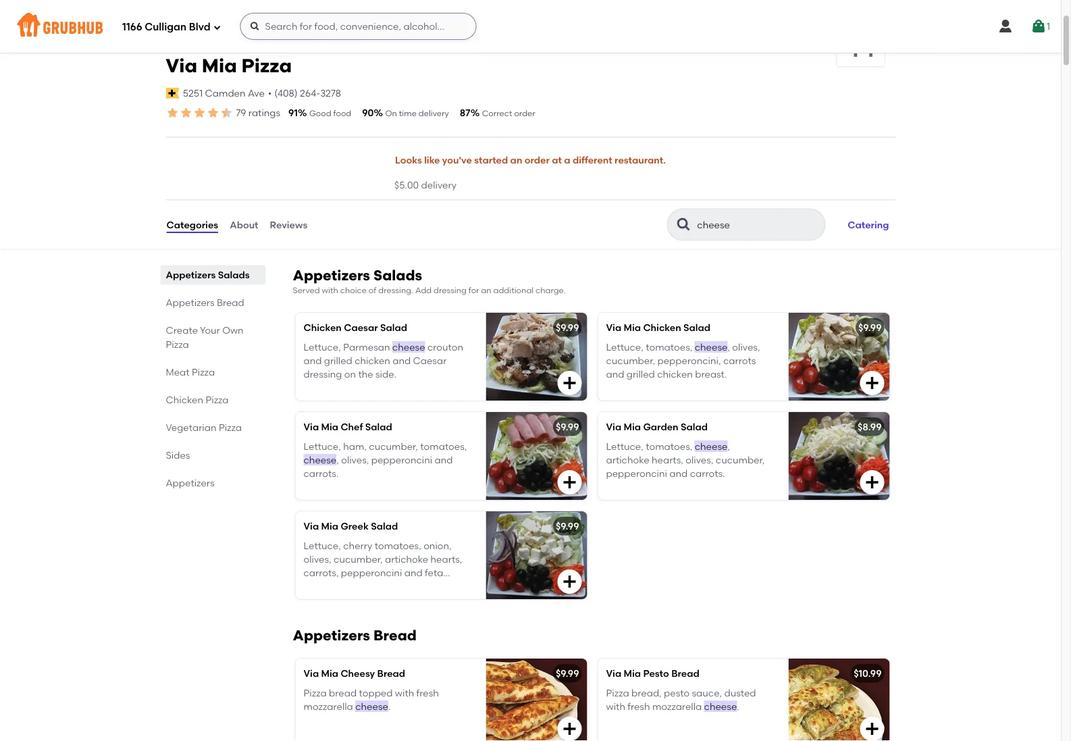 Task type: describe. For each thing, give the bounding box(es) containing it.
meat
[[166, 367, 190, 378]]

garden
[[644, 421, 679, 433]]

cheese down topped in the left of the page
[[356, 701, 388, 712]]

olives, inside , olives, cucumber, pepperoncini, carrots and grilled chicken breast.
[[733, 341, 761, 353]]

264-
[[300, 87, 320, 99]]

mia for chef
[[321, 421, 339, 433]]

catering
[[848, 219, 890, 230]]

greek
[[341, 521, 369, 532]]

chicken caesar salad image
[[486, 313, 588, 401]]

on
[[344, 368, 356, 380]]

dressing inside appetizers salads served with choice of dressing. add dressing for an additional charge.
[[434, 286, 467, 295]]

via for via mia greek salad
[[304, 521, 319, 532]]

via mia greek salad
[[304, 521, 398, 532]]

feta
[[425, 567, 443, 579]]

lettuce, for , artichoke hearts, olives, cucumber, pepperoncini and carrots.
[[606, 440, 644, 452]]

vegetarian pizza
[[166, 422, 242, 434]]

on time delivery
[[385, 108, 449, 118]]

mia for chicken
[[624, 322, 641, 333]]

, olives, pepperoncini and carrots.
[[304, 454, 453, 479]]

a
[[564, 154, 571, 166]]

via for via mia chef salad
[[304, 421, 319, 433]]

90
[[362, 107, 374, 119]]

pizza right meat
[[192, 367, 215, 378]]

via for via mia cheesy bread
[[304, 668, 319, 679]]

tomatoes, inside lettuce, cherry tomatoes, onion, olives, cucumber, artichoke hearts, carrots, pepperoncini and feta .
[[375, 540, 421, 551]]

sauce,
[[692, 687, 722, 698]]

appetizers salads served with choice of dressing. add dressing for an additional charge.
[[293, 267, 566, 295]]

with for bread
[[395, 687, 414, 698]]

$8.99
[[858, 421, 882, 433]]

Search for food, convenience, alcohol... search field
[[240, 13, 477, 40]]

via mia pesto bread
[[606, 668, 700, 679]]

appetizers bread inside tab
[[166, 297, 244, 309]]

Search Via Mia Pizza search field
[[696, 219, 800, 231]]

catering button
[[842, 210, 896, 240]]

your
[[200, 325, 220, 336]]

bread up the cheesy
[[374, 627, 417, 644]]

carrots,
[[304, 567, 339, 579]]

cheese . for sauce,
[[704, 701, 740, 712]]

crouton and grilled chicken and caesar dressing on the side.
[[304, 341, 464, 380]]

olives, inside lettuce, cherry tomatoes, onion, olives, cucumber, artichoke hearts, carrots, pepperoncini and feta .
[[304, 553, 332, 565]]

fresh inside pizza bread, pesto sauce, dusted with fresh mozzarella
[[628, 701, 650, 712]]

chicken inside , olives, cucumber, pepperoncini, carrots and grilled chicken breast.
[[658, 368, 693, 380]]

• (408) 264-3278
[[268, 87, 341, 99]]

•
[[268, 87, 272, 99]]

correct order
[[482, 108, 536, 118]]

$10.99
[[854, 668, 882, 679]]

$5.00
[[395, 179, 419, 190]]

categories
[[167, 219, 218, 230]]

breast.
[[695, 368, 727, 380]]

own
[[222, 325, 244, 336]]

$9.99 for chicken
[[556, 322, 579, 333]]

cheese up the side.
[[392, 341, 425, 353]]

tomatoes, inside lettuce, ham, cucumber, tomatoes, cheese
[[420, 440, 467, 452]]

chicken pizza tab
[[166, 393, 260, 407]]

subscription pass image
[[166, 88, 180, 99]]

pesto
[[664, 687, 690, 698]]

3278
[[320, 87, 341, 99]]

good food
[[309, 108, 352, 118]]

fresh inside pizza bread topped with fresh mozzarella
[[417, 687, 439, 698]]

via mia chef salad image
[[486, 412, 588, 500]]

an inside looks like you've started an order at a different restaurant. button
[[511, 154, 523, 166]]

and inside ', olives, pepperoncini and carrots.'
[[435, 454, 453, 466]]

dressing.
[[379, 286, 414, 295]]

create your own pizza tab
[[166, 323, 260, 352]]

lettuce, for crouton and grilled chicken and caesar dressing on the side.
[[304, 341, 341, 353]]

categories button
[[166, 200, 219, 249]]

cucumber, inside ', artichoke hearts, olives, cucumber, pepperoncini and carrots.'
[[716, 454, 765, 466]]

blvd
[[189, 21, 211, 33]]

appetizers tab
[[166, 476, 260, 490]]

via for via mia chicken salad
[[606, 322, 622, 333]]

main navigation navigation
[[0, 0, 1061, 53]]

chicken inside crouton and grilled chicken and caesar dressing on the side.
[[355, 355, 390, 366]]

. inside lettuce, cherry tomatoes, onion, olives, cucumber, artichoke hearts, carrots, pepperoncini and feta .
[[337, 581, 339, 592]]

mia for pizza
[[202, 54, 237, 77]]

via mia cheesy bread
[[304, 668, 405, 679]]

ham,
[[343, 440, 367, 452]]

bread inside tab
[[217, 297, 244, 309]]

ratings
[[249, 107, 280, 119]]

create your own pizza
[[166, 325, 244, 350]]

for
[[469, 286, 479, 295]]

started
[[475, 154, 508, 166]]

$5.00 delivery
[[395, 179, 457, 190]]

appetizers bread tab
[[166, 296, 260, 310]]

79
[[236, 107, 246, 119]]

(408)
[[275, 87, 298, 99]]

lettuce, cherry tomatoes, onion, olives, cucumber, artichoke hearts, carrots, pepperoncini and feta .
[[304, 540, 462, 592]]

cherry
[[343, 540, 373, 551]]

appetizers up appetizers bread tab
[[166, 269, 216, 281]]

additional
[[494, 286, 534, 295]]

pizza bread topped with fresh mozzarella
[[304, 687, 439, 712]]

chicken for chicken pizza
[[166, 394, 203, 406]]

and inside , olives, cucumber, pepperoncini, carrots and grilled chicken breast.
[[606, 368, 625, 380]]

correct
[[482, 108, 513, 118]]

appetizers up via mia cheesy bread
[[293, 627, 370, 644]]

carrots. inside ', artichoke hearts, olives, cucumber, pepperoncini and carrots.'
[[690, 468, 725, 479]]

pizza bread, pesto sauce, dusted with fresh mozzarella
[[606, 687, 756, 712]]

svg image inside main navigation navigation
[[998, 18, 1014, 34]]

. for via mia pesto bread
[[737, 701, 740, 712]]

carrots
[[724, 355, 756, 366]]

looks
[[395, 154, 422, 166]]

svg image for lettuce, tomatoes,
[[865, 474, 881, 491]]

lettuce, ham, cucumber, tomatoes, cheese
[[304, 440, 467, 466]]

olives, inside ', artichoke hearts, olives, cucumber, pepperoncini and carrots.'
[[686, 454, 714, 466]]

appetizers salads
[[166, 269, 250, 281]]

bread up pesto
[[672, 668, 700, 679]]

sides tab
[[166, 448, 260, 463]]

0 horizontal spatial caesar
[[344, 322, 378, 333]]

appetizers inside appetizers salads served with choice of dressing. add dressing for an additional charge.
[[293, 267, 370, 284]]

crouton
[[428, 341, 464, 353]]

via mia pesto bread image
[[789, 659, 890, 741]]

vegetarian pizza tab
[[166, 421, 260, 435]]

salad for cucumber,
[[684, 322, 711, 333]]

svg image for pizza bread, pesto sauce, dusted with fresh mozzarella
[[865, 721, 881, 737]]

bread
[[329, 687, 357, 698]]

carrots. inside ', olives, pepperoncini and carrots.'
[[304, 468, 339, 479]]

salads for appetizers salads
[[218, 269, 250, 281]]

svg image for pizza bread topped with fresh mozzarella
[[562, 721, 578, 737]]

pizza down chicken pizza tab
[[219, 422, 242, 434]]

pepperoncini inside ', artichoke hearts, olives, cucumber, pepperoncini and carrots.'
[[606, 468, 668, 479]]

, for cucumber,
[[728, 440, 730, 452]]

, for carrots.
[[337, 454, 339, 466]]

reviews
[[270, 219, 308, 230]]

1 horizontal spatial appetizers bread
[[293, 627, 417, 644]]

an inside appetizers salads served with choice of dressing. add dressing for an additional charge.
[[481, 286, 492, 295]]

artichoke inside lettuce, cherry tomatoes, onion, olives, cucumber, artichoke hearts, carrots, pepperoncini and feta .
[[385, 553, 429, 565]]

choice
[[340, 286, 367, 295]]

5251
[[183, 87, 203, 99]]

. for via mia cheesy bread
[[388, 701, 391, 712]]

1
[[1047, 21, 1051, 32]]

5251 camden ave
[[183, 87, 265, 99]]

pepperoncini,
[[658, 355, 721, 366]]

91
[[289, 107, 298, 119]]

, for carrots
[[728, 341, 730, 353]]

via mia greek salad image
[[486, 511, 588, 599]]

hearts, inside lettuce, cherry tomatoes, onion, olives, cucumber, artichoke hearts, carrots, pepperoncini and feta .
[[431, 553, 462, 565]]

bread,
[[632, 687, 662, 698]]

via for via mia garden salad
[[606, 421, 622, 433]]

pizza up • at the top left of the page
[[242, 54, 292, 77]]

about
[[230, 219, 258, 230]]

via mia garden salad image
[[789, 412, 890, 500]]

restaurant.
[[615, 154, 666, 166]]

1166
[[122, 21, 142, 33]]

looks like you've started an order at a different restaurant. button
[[395, 145, 667, 175]]

cheese up pepperoncini,
[[695, 341, 728, 353]]



Task type: vqa. For each thing, say whether or not it's contained in the screenshot.
Terms at the left bottom of the page
no



Task type: locate. For each thing, give the bounding box(es) containing it.
and inside lettuce, cherry tomatoes, onion, olives, cucumber, artichoke hearts, carrots, pepperoncini and feta .
[[405, 567, 423, 579]]

with for salads
[[322, 286, 338, 295]]

cheese . down topped in the left of the page
[[356, 701, 391, 712]]

lettuce, tomatoes, cheese down via mia chicken salad
[[606, 341, 728, 353]]

at
[[552, 154, 562, 166]]

cheese .
[[356, 701, 391, 712], [704, 701, 740, 712]]

salad for hearts,
[[681, 421, 708, 433]]

mia up , olives, cucumber, pepperoncini, carrots and grilled chicken breast.
[[624, 322, 641, 333]]

charge.
[[536, 286, 566, 295]]

mozzarella inside pizza bread, pesto sauce, dusted with fresh mozzarella
[[653, 701, 702, 712]]

.
[[337, 581, 339, 592], [388, 701, 391, 712], [737, 701, 740, 712]]

1 mozzarella from the left
[[304, 701, 353, 712]]

lettuce, inside lettuce, ham, cucumber, tomatoes, cheese
[[304, 440, 341, 452]]

1 vertical spatial dressing
[[304, 368, 342, 380]]

mia for garden
[[624, 421, 641, 433]]

0 horizontal spatial fresh
[[417, 687, 439, 698]]

chicken down pepperoncini,
[[658, 368, 693, 380]]

1 vertical spatial artichoke
[[385, 553, 429, 565]]

delivery down like
[[421, 179, 457, 190]]

appetizers bread
[[166, 297, 244, 309], [293, 627, 417, 644]]

0 vertical spatial fresh
[[417, 687, 439, 698]]

chicken down meat pizza
[[166, 394, 203, 406]]

dressing left for
[[434, 286, 467, 295]]

mia left the greek
[[321, 521, 339, 532]]

1 horizontal spatial salads
[[374, 267, 422, 284]]

lettuce, inside lettuce, cherry tomatoes, onion, olives, cucumber, artichoke hearts, carrots, pepperoncini and feta .
[[304, 540, 341, 551]]

order left at
[[525, 154, 550, 166]]

salad right garden at the right of the page
[[681, 421, 708, 433]]

2 horizontal spatial .
[[737, 701, 740, 712]]

via mia pizza
[[166, 54, 292, 77]]

you've
[[442, 154, 472, 166]]

lettuce, down via mia chef salad in the bottom of the page
[[304, 440, 341, 452]]

an
[[511, 154, 523, 166], [481, 286, 492, 295]]

, inside ', olives, pepperoncini and carrots.'
[[337, 454, 339, 466]]

dressing left on
[[304, 368, 342, 380]]

pepperoncini down via mia garden salad
[[606, 468, 668, 479]]

salads inside tab
[[218, 269, 250, 281]]

1 horizontal spatial mozzarella
[[653, 701, 702, 712]]

1 horizontal spatial dressing
[[434, 286, 467, 295]]

1166 culligan blvd
[[122, 21, 211, 33]]

bread up topped in the left of the page
[[377, 668, 405, 679]]

pizza left bread
[[304, 687, 327, 698]]

pepperoncini inside lettuce, cherry tomatoes, onion, olives, cucumber, artichoke hearts, carrots, pepperoncini and feta .
[[341, 567, 402, 579]]

an right started
[[511, 154, 523, 166]]

reviews button
[[269, 200, 308, 249]]

ave
[[248, 87, 265, 99]]

0 horizontal spatial carrots.
[[304, 468, 339, 479]]

salad for pepperoncini
[[365, 421, 392, 433]]

mozzarella
[[304, 701, 353, 712], [653, 701, 702, 712]]

1 horizontal spatial fresh
[[628, 701, 650, 712]]

grilled inside , olives, cucumber, pepperoncini, carrots and grilled chicken breast.
[[627, 368, 655, 380]]

. down topped in the left of the page
[[388, 701, 391, 712]]

search icon image
[[676, 217, 692, 233]]

star icon image
[[166, 106, 179, 120], [179, 106, 193, 120], [193, 106, 206, 120], [206, 106, 220, 120], [220, 106, 233, 120], [220, 106, 233, 120]]

lettuce, parmesan cheese
[[304, 341, 425, 353]]

mia up bread
[[321, 668, 339, 679]]

0 vertical spatial hearts,
[[652, 454, 684, 466]]

culligan
[[145, 21, 187, 33]]

0 horizontal spatial .
[[337, 581, 339, 592]]

bread up own
[[217, 297, 244, 309]]

1 horizontal spatial an
[[511, 154, 523, 166]]

lettuce, tomatoes, cheese for cucumber,
[[606, 341, 728, 353]]

0 vertical spatial grilled
[[324, 355, 353, 366]]

1 horizontal spatial artichoke
[[606, 454, 650, 466]]

lettuce, down via mia garden salad
[[606, 440, 644, 452]]

1 vertical spatial grilled
[[627, 368, 655, 380]]

of
[[369, 286, 377, 295]]

with down "via mia pesto bread"
[[606, 701, 626, 712]]

like
[[424, 154, 440, 166]]

served
[[293, 286, 320, 295]]

1 horizontal spatial caesar
[[413, 355, 447, 366]]

lettuce, down via mia chicken salad
[[606, 341, 644, 353]]

0 horizontal spatial chicken
[[355, 355, 390, 366]]

chicken for chicken caesar salad
[[304, 322, 342, 333]]

olives, up carrots,
[[304, 553, 332, 565]]

cheese down via mia chef salad in the bottom of the page
[[304, 454, 337, 466]]

appetizers
[[293, 267, 370, 284], [166, 269, 216, 281], [166, 297, 215, 309], [166, 477, 215, 489], [293, 627, 370, 644]]

0 vertical spatial artichoke
[[606, 454, 650, 466]]

chicken caesar salad
[[304, 322, 407, 333]]

, inside , olives, cucumber, pepperoncini, carrots and grilled chicken breast.
[[728, 341, 730, 353]]

2 carrots. from the left
[[690, 468, 725, 479]]

0 horizontal spatial dressing
[[304, 368, 342, 380]]

cheese . down "sauce,"
[[704, 701, 740, 712]]

salads inside appetizers salads served with choice of dressing. add dressing for an additional charge.
[[374, 267, 422, 284]]

cheese down "sauce,"
[[704, 701, 737, 712]]

pizza down create on the left top
[[166, 339, 189, 350]]

pizza inside create your own pizza
[[166, 339, 189, 350]]

looks like you've started an order at a different restaurant.
[[395, 154, 666, 166]]

2 vertical spatial with
[[606, 701, 626, 712]]

grilled up on
[[324, 355, 353, 366]]

parmesan
[[343, 341, 390, 353]]

chicken down served
[[304, 322, 342, 333]]

1 vertical spatial caesar
[[413, 355, 447, 366]]

, olives, cucumber, pepperoncini, carrots and grilled chicken breast.
[[606, 341, 761, 380]]

sides
[[166, 450, 190, 461]]

topped
[[359, 687, 393, 698]]

mia
[[202, 54, 237, 77], [624, 322, 641, 333], [321, 421, 339, 433], [624, 421, 641, 433], [321, 521, 339, 532], [321, 668, 339, 679], [624, 668, 641, 679]]

salads up dressing.
[[374, 267, 422, 284]]

lettuce, tomatoes, cheese for hearts,
[[606, 440, 728, 452]]

79 ratings
[[236, 107, 280, 119]]

good
[[309, 108, 332, 118]]

1 vertical spatial order
[[525, 154, 550, 166]]

0 vertical spatial caesar
[[344, 322, 378, 333]]

hearts, down garden at the right of the page
[[652, 454, 684, 466]]

0 vertical spatial lettuce, tomatoes, cheese
[[606, 341, 728, 353]]

lettuce, for , olives, pepperoncini and carrots.
[[304, 440, 341, 452]]

via mia garden salad
[[606, 421, 708, 433]]

create
[[166, 325, 198, 336]]

svg image
[[998, 18, 1014, 34], [562, 474, 578, 491], [865, 474, 881, 491], [562, 721, 578, 737], [865, 721, 881, 737]]

onion,
[[424, 540, 452, 551]]

cheese down via mia garden salad
[[695, 440, 728, 452]]

pizza
[[242, 54, 292, 77], [166, 339, 189, 350], [192, 367, 215, 378], [206, 394, 229, 406], [219, 422, 242, 434], [304, 687, 327, 698], [606, 687, 630, 698]]

salad right the greek
[[371, 521, 398, 532]]

mozzarella down bread
[[304, 701, 353, 712]]

salad up pepperoncini,
[[684, 322, 711, 333]]

salad
[[380, 322, 407, 333], [684, 322, 711, 333], [365, 421, 392, 433], [681, 421, 708, 433], [371, 521, 398, 532]]

0 horizontal spatial hearts,
[[431, 553, 462, 565]]

side.
[[376, 368, 397, 380]]

87
[[460, 107, 471, 119]]

0 vertical spatial dressing
[[434, 286, 467, 295]]

add
[[415, 286, 432, 295]]

mia left garden at the right of the page
[[624, 421, 641, 433]]

with right topped in the left of the page
[[395, 687, 414, 698]]

mia for cheesy
[[321, 668, 339, 679]]

1 vertical spatial pepperoncini
[[606, 468, 668, 479]]

mia up bread,
[[624, 668, 641, 679]]

2 horizontal spatial with
[[606, 701, 626, 712]]

appetizers up choice
[[293, 267, 370, 284]]

lettuce, for , olives, cucumber, pepperoncini, carrots and grilled chicken breast.
[[606, 341, 644, 353]]

chicken pizza
[[166, 394, 229, 406]]

1 cheese . from the left
[[356, 701, 391, 712]]

fresh down bread,
[[628, 701, 650, 712]]

via mia pizza logo image
[[838, 19, 885, 66]]

1 horizontal spatial hearts,
[[652, 454, 684, 466]]

appetizers salads tab
[[166, 268, 260, 282]]

caesar inside crouton and grilled chicken and caesar dressing on the side.
[[413, 355, 447, 366]]

0 horizontal spatial salads
[[218, 269, 250, 281]]

cucumber, inside , olives, cucumber, pepperoncini, carrots and grilled chicken breast.
[[606, 355, 655, 366]]

1 vertical spatial delivery
[[421, 179, 457, 190]]

artichoke down via mia garden salad
[[606, 454, 650, 466]]

5251 camden ave button
[[182, 86, 265, 101]]

delivery
[[419, 108, 449, 118], [421, 179, 457, 190]]

artichoke
[[606, 454, 650, 466], [385, 553, 429, 565]]

hearts, down onion,
[[431, 553, 462, 565]]

0 horizontal spatial cheese .
[[356, 701, 391, 712]]

0 horizontal spatial grilled
[[324, 355, 353, 366]]

via mia chicken salad image
[[789, 313, 890, 401]]

grilled down via mia chicken salad
[[627, 368, 655, 380]]

1 vertical spatial an
[[481, 286, 492, 295]]

pepperoncini down the "cherry"
[[341, 567, 402, 579]]

pizza down meat pizza tab
[[206, 394, 229, 406]]

0 vertical spatial chicken
[[355, 355, 390, 366]]

appetizers bread up via mia cheesy bread
[[293, 627, 417, 644]]

olives, inside ', olives, pepperoncini and carrots.'
[[341, 454, 369, 466]]

2 horizontal spatial chicken
[[644, 322, 682, 333]]

2 lettuce, tomatoes, cheese from the top
[[606, 440, 728, 452]]

pizza inside tab
[[206, 394, 229, 406]]

1 horizontal spatial carrots.
[[690, 468, 725, 479]]

different
[[573, 154, 613, 166]]

svg image
[[1031, 18, 1047, 34], [250, 21, 261, 32], [213, 23, 221, 31], [562, 375, 578, 391], [865, 375, 881, 391], [562, 574, 578, 590]]

pepperoncini down via mia chef salad in the bottom of the page
[[371, 454, 433, 466]]

chef
[[341, 421, 363, 433]]

1 lettuce, tomatoes, cheese from the top
[[606, 341, 728, 353]]

$9.99 for pepperoncini,
[[859, 322, 882, 333]]

$9.99 for and
[[556, 421, 579, 433]]

, inside ', artichoke hearts, olives, cucumber, pepperoncini and carrots.'
[[728, 440, 730, 452]]

salads
[[374, 267, 422, 284], [218, 269, 250, 281]]

lettuce,
[[304, 341, 341, 353], [606, 341, 644, 353], [304, 440, 341, 452], [606, 440, 644, 452], [304, 540, 341, 551]]

2 cheese . from the left
[[704, 701, 740, 712]]

0 vertical spatial order
[[514, 108, 536, 118]]

0 vertical spatial pepperoncini
[[371, 454, 433, 466]]

with inside pizza bread, pesto sauce, dusted with fresh mozzarella
[[606, 701, 626, 712]]

and inside ', artichoke hearts, olives, cucumber, pepperoncini and carrots.'
[[670, 468, 688, 479]]

1 vertical spatial appetizers bread
[[293, 627, 417, 644]]

0 vertical spatial an
[[511, 154, 523, 166]]

delivery right time
[[419, 108, 449, 118]]

caesar down crouton
[[413, 355, 447, 366]]

bread
[[217, 297, 244, 309], [374, 627, 417, 644], [377, 668, 405, 679], [672, 668, 700, 679]]

1 vertical spatial with
[[395, 687, 414, 698]]

1 vertical spatial lettuce, tomatoes, cheese
[[606, 440, 728, 452]]

1 carrots. from the left
[[304, 468, 339, 479]]

1 button
[[1031, 14, 1051, 39]]

0 horizontal spatial appetizers bread
[[166, 297, 244, 309]]

appetizers up create on the left top
[[166, 297, 215, 309]]

0 horizontal spatial chicken
[[166, 394, 203, 406]]

svg image inside 1 button
[[1031, 18, 1047, 34]]

1 horizontal spatial chicken
[[658, 368, 693, 380]]

olives, down ham,
[[341, 454, 369, 466]]

mia up 5251 camden ave
[[202, 54, 237, 77]]

, artichoke hearts, olives, cucumber, pepperoncini and carrots.
[[606, 440, 765, 479]]

mozzarella down pesto
[[653, 701, 702, 712]]

2 vertical spatial ,
[[337, 454, 339, 466]]

with inside pizza bread topped with fresh mozzarella
[[395, 687, 414, 698]]

chicken down parmesan
[[355, 355, 390, 366]]

pepperoncini inside ', olives, pepperoncini and carrots.'
[[371, 454, 433, 466]]

via for via mia pesto bread
[[606, 668, 622, 679]]

and
[[304, 355, 322, 366], [393, 355, 411, 366], [606, 368, 625, 380], [435, 454, 453, 466], [670, 468, 688, 479], [405, 567, 423, 579]]

1 horizontal spatial cheese .
[[704, 701, 740, 712]]

order right correct
[[514, 108, 536, 118]]

via mia chef salad
[[304, 421, 392, 433]]

chicken inside tab
[[166, 394, 203, 406]]

the
[[358, 368, 373, 380]]

hearts, inside ', artichoke hearts, olives, cucumber, pepperoncini and carrots.'
[[652, 454, 684, 466]]

1 horizontal spatial .
[[388, 701, 391, 712]]

2 vertical spatial pepperoncini
[[341, 567, 402, 579]]

pizza left bread,
[[606, 687, 630, 698]]

0 horizontal spatial mozzarella
[[304, 701, 353, 712]]

1 horizontal spatial with
[[395, 687, 414, 698]]

2 mozzarella from the left
[[653, 701, 702, 712]]

order inside button
[[525, 154, 550, 166]]

0 horizontal spatial an
[[481, 286, 492, 295]]

tomatoes,
[[646, 341, 693, 353], [420, 440, 467, 452], [646, 440, 693, 452], [375, 540, 421, 551]]

camden
[[205, 87, 246, 99]]

cucumber, inside lettuce, cherry tomatoes, onion, olives, cucumber, artichoke hearts, carrots, pepperoncini and feta .
[[334, 553, 383, 565]]

on
[[385, 108, 397, 118]]

dusted
[[725, 687, 756, 698]]

lettuce, down 'chicken caesar salad'
[[304, 341, 341, 353]]

artichoke up 'feta'
[[385, 553, 429, 565]]

1 horizontal spatial chicken
[[304, 322, 342, 333]]

0 vertical spatial appetizers bread
[[166, 297, 244, 309]]

0 horizontal spatial with
[[322, 286, 338, 295]]

cheese inside lettuce, ham, cucumber, tomatoes, cheese
[[304, 454, 337, 466]]

cheese . for with
[[356, 701, 391, 712]]

. down dusted
[[737, 701, 740, 712]]

chicken up , olives, cucumber, pepperoncini, carrots and grilled chicken breast.
[[644, 322, 682, 333]]

grilled inside crouton and grilled chicken and caesar dressing on the side.
[[324, 355, 353, 366]]

salad up parmesan
[[380, 322, 407, 333]]

chicken
[[304, 322, 342, 333], [644, 322, 682, 333], [166, 394, 203, 406]]

about button
[[229, 200, 259, 249]]

dressing inside crouton and grilled chicken and caesar dressing on the side.
[[304, 368, 342, 380]]

an right for
[[481, 286, 492, 295]]

lettuce, up carrots,
[[304, 540, 341, 551]]

cucumber, inside lettuce, ham, cucumber, tomatoes, cheese
[[369, 440, 418, 452]]

appetizers down sides
[[166, 477, 215, 489]]

mia for greek
[[321, 521, 339, 532]]

food
[[333, 108, 352, 118]]

lettuce, tomatoes, cheese down garden at the right of the page
[[606, 440, 728, 452]]

pizza inside pizza bread topped with fresh mozzarella
[[304, 687, 327, 698]]

mia for pesto
[[624, 668, 641, 679]]

1 horizontal spatial grilled
[[627, 368, 655, 380]]

1 vertical spatial fresh
[[628, 701, 650, 712]]

fresh right topped in the left of the page
[[417, 687, 439, 698]]

artichoke inside ', artichoke hearts, olives, cucumber, pepperoncini and carrots.'
[[606, 454, 650, 466]]

via mia chicken salad
[[606, 322, 711, 333]]

with inside appetizers salads served with choice of dressing. add dressing for an additional charge.
[[322, 286, 338, 295]]

via for via mia pizza
[[166, 54, 197, 77]]

salads up appetizers bread tab
[[218, 269, 250, 281]]

lettuce, tomatoes, cheese
[[606, 341, 728, 353], [606, 440, 728, 452]]

meat pizza tab
[[166, 365, 260, 379]]

olives, up 'carrots'
[[733, 341, 761, 353]]

0 vertical spatial delivery
[[419, 108, 449, 118]]

appetizers bread down appetizers salads
[[166, 297, 244, 309]]

mozzarella inside pizza bread topped with fresh mozzarella
[[304, 701, 353, 712]]

caesar up lettuce, parmesan cheese
[[344, 322, 378, 333]]

vegetarian
[[166, 422, 217, 434]]

svg image for lettuce, ham, cucumber, tomatoes,
[[562, 474, 578, 491]]

1 vertical spatial ,
[[728, 440, 730, 452]]

0 vertical spatial ,
[[728, 341, 730, 353]]

1 vertical spatial hearts,
[[431, 553, 462, 565]]

salads for appetizers salads served with choice of dressing. add dressing for an additional charge.
[[374, 267, 422, 284]]

olives, down via mia garden salad
[[686, 454, 714, 466]]

salad up lettuce, ham, cucumber, tomatoes, cheese
[[365, 421, 392, 433]]

caesar
[[344, 322, 378, 333], [413, 355, 447, 366]]

0 vertical spatial with
[[322, 286, 338, 295]]

1 vertical spatial chicken
[[658, 368, 693, 380]]

cheesy
[[341, 668, 375, 679]]

mia left chef
[[321, 421, 339, 433]]

with left choice
[[322, 286, 338, 295]]

. down carrots,
[[337, 581, 339, 592]]

0 horizontal spatial artichoke
[[385, 553, 429, 565]]

time
[[399, 108, 417, 118]]

via mia cheesy bread image
[[486, 659, 588, 741]]

with
[[322, 286, 338, 295], [395, 687, 414, 698], [606, 701, 626, 712]]

pizza inside pizza bread, pesto sauce, dusted with fresh mozzarella
[[606, 687, 630, 698]]



